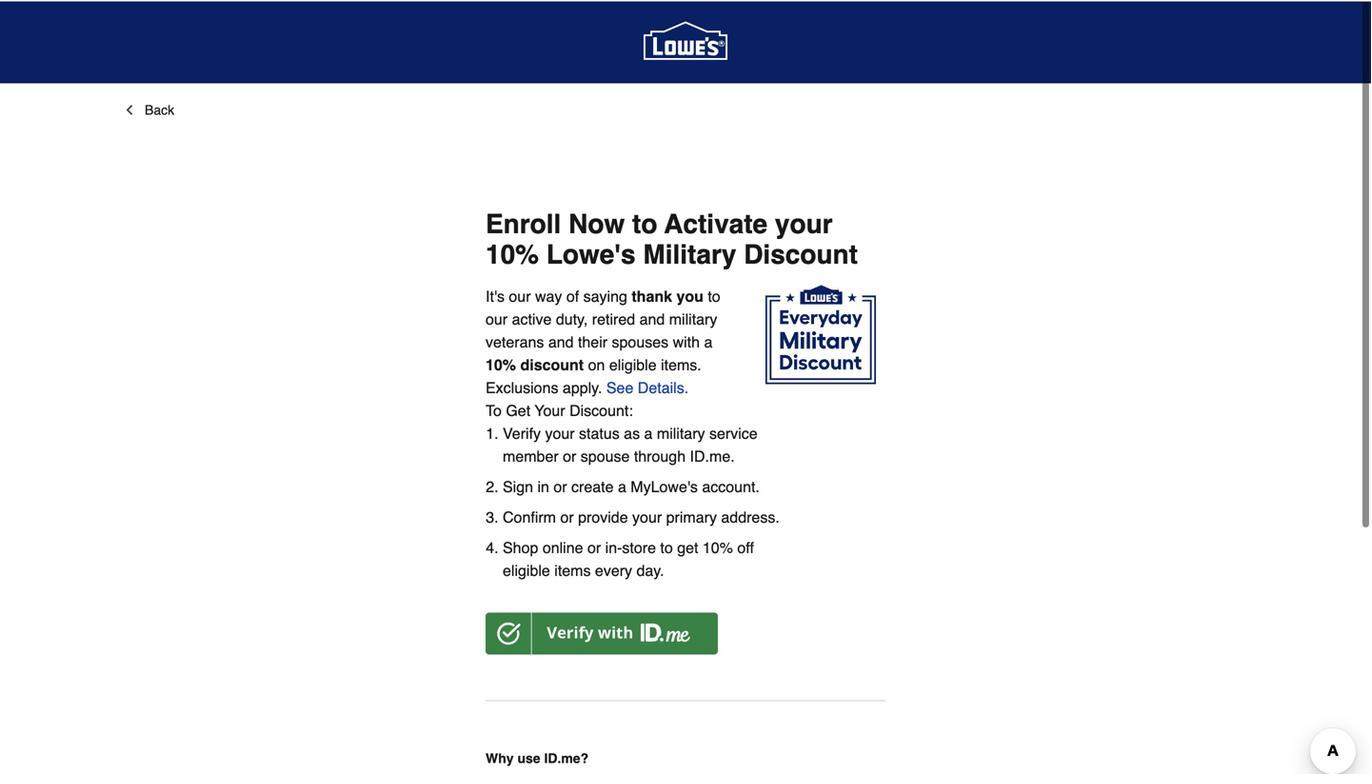 Task type: vqa. For each thing, say whether or not it's contained in the screenshot.
Savings button
no



Task type: describe. For each thing, give the bounding box(es) containing it.
a inside to our active duty, retired and military veterans and their spouses with a 10% discount on eligible items.
[[704, 332, 713, 350]]

10% inside shop online or in-store to get 10% off eligible items every day.
[[703, 538, 733, 555]]

verify
[[503, 424, 541, 441]]

sign
[[503, 477, 533, 495]]

to inside enroll now to activate your 10% lowe's military discount
[[633, 208, 658, 238]]

enroll now to activate your 10% lowe's military discount
[[486, 208, 858, 269]]

saying
[[584, 286, 628, 304]]

your
[[535, 401, 566, 418]]

verify your status as a military service member or spouse through id.me.
[[503, 424, 758, 464]]

discount:
[[570, 401, 633, 418]]

shop
[[503, 538, 539, 555]]

on
[[588, 355, 605, 373]]

apply.
[[563, 378, 602, 395]]

to
[[486, 401, 502, 418]]

filled icon image
[[766, 284, 886, 391]]

exclusions
[[486, 378, 559, 395]]

service
[[710, 424, 758, 441]]

way
[[535, 286, 562, 304]]

id.me.
[[690, 446, 735, 464]]

shop online or in-store to get 10% off eligible items every day.
[[503, 538, 754, 578]]

activate
[[665, 208, 768, 238]]

eligible inside shop online or in-store to get 10% off eligible items every day.
[[503, 561, 550, 578]]

sign in or create a mylowe's account.
[[503, 477, 760, 495]]

enroll
[[486, 208, 561, 238]]

as
[[624, 424, 640, 441]]

account.
[[702, 477, 760, 495]]

why
[[486, 750, 514, 765]]

duty,
[[556, 309, 588, 327]]

you
[[677, 286, 704, 304]]

retired
[[592, 309, 636, 327]]

it's our way of saying thank you
[[486, 286, 704, 304]]

primary
[[666, 507, 717, 525]]

chevron left image
[[122, 101, 137, 116]]

items
[[555, 561, 591, 578]]

0 horizontal spatial and
[[549, 332, 574, 350]]

to inside to our active duty, retired and military veterans and their spouses with a 10% discount on eligible items.
[[708, 286, 721, 304]]

off
[[738, 538, 754, 555]]

or right in at bottom left
[[554, 477, 567, 495]]

your inside enroll now to activate your 10% lowe's military discount
[[775, 208, 833, 238]]

discount
[[521, 355, 584, 373]]

through
[[634, 446, 686, 464]]

veterans
[[486, 332, 544, 350]]

to inside shop online or in-store to get 10% off eligible items every day.
[[661, 538, 673, 555]]

your inside the verify your status as a military service member or spouse through id.me.
[[545, 424, 575, 441]]

now
[[569, 208, 625, 238]]

spouses
[[612, 332, 669, 350]]

why use id.me?
[[486, 750, 589, 765]]

day.
[[637, 561, 665, 578]]

10% inside enroll now to activate your 10% lowe's military discount
[[486, 238, 539, 269]]



Task type: locate. For each thing, give the bounding box(es) containing it.
see details. link
[[607, 378, 689, 395]]

thank
[[632, 286, 673, 304]]

0 horizontal spatial to
[[633, 208, 658, 238]]

0 vertical spatial 10%
[[486, 238, 539, 269]]

provide
[[578, 507, 628, 525]]

exclusions apply. see details.
[[486, 378, 689, 395]]

in
[[538, 477, 550, 495]]

0 horizontal spatial eligible
[[503, 561, 550, 578]]

10% left off
[[703, 538, 733, 555]]

back link
[[122, 101, 174, 116]]

eligible down spouses
[[610, 355, 657, 373]]

2 vertical spatial your
[[633, 507, 662, 525]]

a
[[704, 332, 713, 350], [644, 424, 653, 441], [618, 477, 627, 495]]

military inside the verify your status as a military service member or spouse through id.me.
[[657, 424, 705, 441]]

our for way
[[509, 286, 531, 304]]

1 vertical spatial military
[[657, 424, 705, 441]]

or inside shop online or in-store to get 10% off eligible items every day.
[[588, 538, 601, 555]]

our
[[509, 286, 531, 304], [486, 309, 508, 327]]

get
[[506, 401, 531, 418]]

2 horizontal spatial a
[[704, 332, 713, 350]]

1 horizontal spatial and
[[640, 309, 665, 327]]

1 horizontal spatial to
[[661, 538, 673, 555]]

0 vertical spatial a
[[704, 332, 713, 350]]

1 vertical spatial to
[[708, 286, 721, 304]]

your up store
[[633, 507, 662, 525]]

see
[[607, 378, 634, 395]]

1 horizontal spatial our
[[509, 286, 531, 304]]

back
[[145, 101, 174, 116]]

0 vertical spatial our
[[509, 286, 531, 304]]

2 vertical spatial a
[[618, 477, 627, 495]]

confirm
[[503, 507, 556, 525]]

status
[[579, 424, 620, 441]]

10% up it's
[[486, 238, 539, 269]]

items.
[[661, 355, 702, 373]]

2 vertical spatial 10%
[[703, 538, 733, 555]]

and
[[640, 309, 665, 327], [549, 332, 574, 350]]

a right with
[[704, 332, 713, 350]]

1 vertical spatial 10%
[[486, 355, 516, 373]]

to
[[633, 208, 658, 238], [708, 286, 721, 304], [661, 538, 673, 555]]

id.me logo image
[[486, 612, 718, 654]]

to get your discount:
[[486, 401, 633, 418]]

create
[[572, 477, 614, 495]]

military inside to our active duty, retired and military veterans and their spouses with a 10% discount on eligible items.
[[669, 309, 718, 327]]

every
[[595, 561, 633, 578]]

eligible down shop
[[503, 561, 550, 578]]

military up through
[[657, 424, 705, 441]]

1 horizontal spatial a
[[644, 424, 653, 441]]

and up discount at top left
[[549, 332, 574, 350]]

a for mylowe's
[[618, 477, 627, 495]]

10%
[[486, 238, 539, 269], [486, 355, 516, 373], [703, 538, 733, 555]]

your
[[775, 208, 833, 238], [545, 424, 575, 441], [633, 507, 662, 525]]

1 vertical spatial and
[[549, 332, 574, 350]]

0 vertical spatial and
[[640, 309, 665, 327]]

to left get
[[661, 538, 673, 555]]

0 horizontal spatial our
[[486, 309, 508, 327]]

1 horizontal spatial eligible
[[610, 355, 657, 373]]

or left spouse
[[563, 446, 577, 464]]

0 horizontal spatial your
[[545, 424, 575, 441]]

eligible inside to our active duty, retired and military veterans and their spouses with a 10% discount on eligible items.
[[610, 355, 657, 373]]

lowe's
[[547, 238, 636, 269]]

a right as
[[644, 424, 653, 441]]

to right now
[[633, 208, 658, 238]]

2 horizontal spatial to
[[708, 286, 721, 304]]

of
[[567, 286, 579, 304]]

1 vertical spatial eligible
[[503, 561, 550, 578]]

our down it's
[[486, 309, 508, 327]]

store
[[622, 538, 656, 555]]

member
[[503, 446, 559, 464]]

discount
[[744, 238, 858, 269]]

spouse
[[581, 446, 630, 464]]

a inside the verify your status as a military service member or spouse through id.me.
[[644, 424, 653, 441]]

details.
[[638, 378, 689, 395]]

0 vertical spatial eligible
[[610, 355, 657, 373]]

10% down veterans
[[486, 355, 516, 373]]

to right you
[[708, 286, 721, 304]]

eligible
[[610, 355, 657, 373], [503, 561, 550, 578]]

1 vertical spatial our
[[486, 309, 508, 327]]

0 vertical spatial your
[[775, 208, 833, 238]]

or inside the verify your status as a military service member or spouse through id.me.
[[563, 446, 577, 464]]

in-
[[606, 538, 622, 555]]

military down you
[[669, 309, 718, 327]]

our for active
[[486, 309, 508, 327]]

a for military
[[644, 424, 653, 441]]

or
[[563, 446, 577, 464], [554, 477, 567, 495], [561, 507, 574, 525], [588, 538, 601, 555]]

their
[[578, 332, 608, 350]]

id.me?
[[544, 750, 589, 765]]

lowe's home improvement logo image
[[644, 0, 728, 83]]

military
[[643, 238, 737, 269]]

2 horizontal spatial your
[[775, 208, 833, 238]]

military
[[669, 309, 718, 327], [657, 424, 705, 441]]

online
[[543, 538, 584, 555]]

0 horizontal spatial a
[[618, 477, 627, 495]]

or up online
[[561, 507, 574, 525]]

use
[[518, 750, 541, 765]]

address.
[[722, 507, 780, 525]]

and down thank
[[640, 309, 665, 327]]

confirm or provide your primary address.
[[503, 507, 780, 525]]

1 horizontal spatial your
[[633, 507, 662, 525]]

0 vertical spatial military
[[669, 309, 718, 327]]

our right it's
[[509, 286, 531, 304]]

0 vertical spatial to
[[633, 208, 658, 238]]

a right create
[[618, 477, 627, 495]]

mylowe's
[[631, 477, 698, 495]]

1 vertical spatial a
[[644, 424, 653, 441]]

your right activate in the top of the page
[[775, 208, 833, 238]]

active
[[512, 309, 552, 327]]

get
[[678, 538, 699, 555]]

your down to get your discount:
[[545, 424, 575, 441]]

with
[[673, 332, 700, 350]]

or left in-
[[588, 538, 601, 555]]

it's
[[486, 286, 505, 304]]

10% inside to our active duty, retired and military veterans and their spouses with a 10% discount on eligible items.
[[486, 355, 516, 373]]

1 vertical spatial your
[[545, 424, 575, 441]]

2 vertical spatial to
[[661, 538, 673, 555]]

to our active duty, retired and military veterans and their spouses with a 10% discount on eligible items.
[[486, 286, 721, 373]]

our inside to our active duty, retired and military veterans and their spouses with a 10% discount on eligible items.
[[486, 309, 508, 327]]



